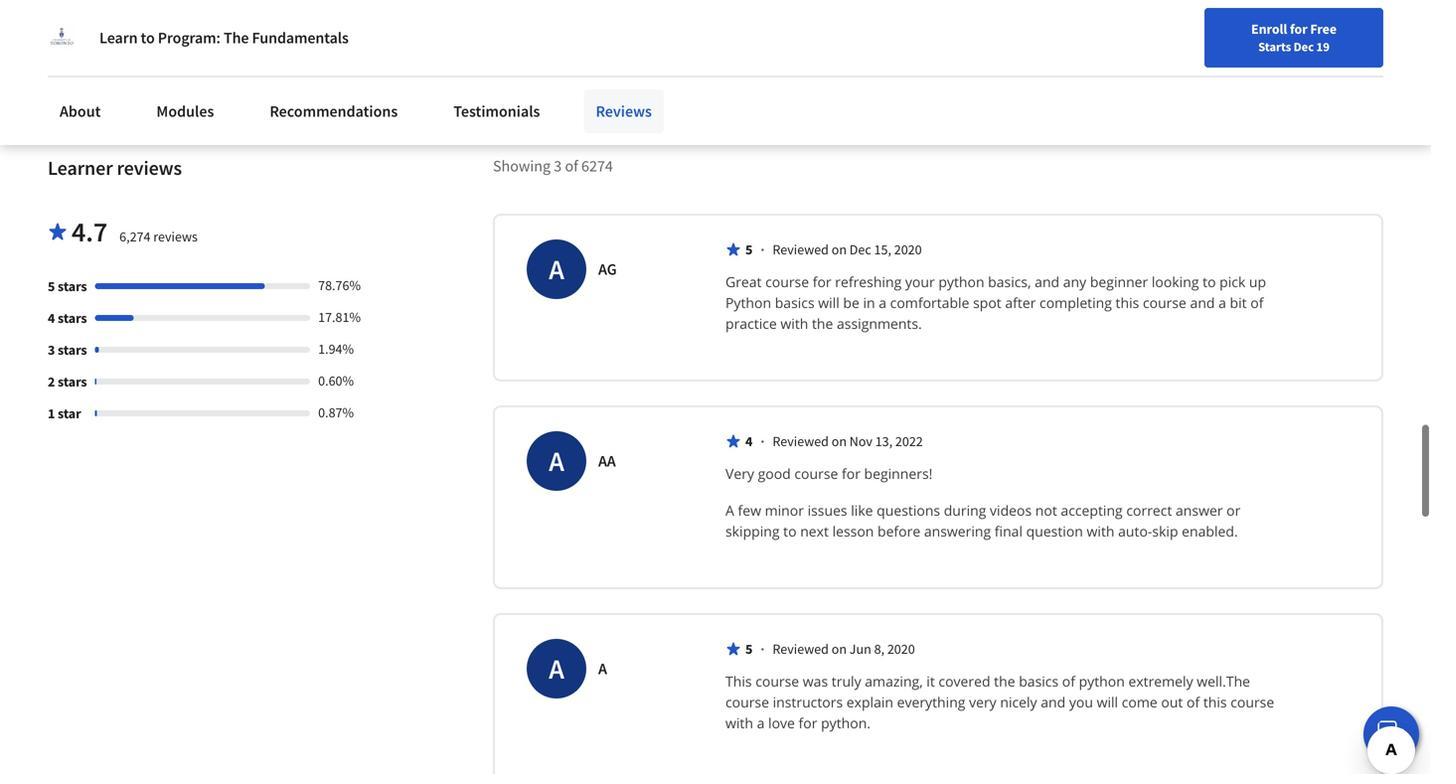 Task type: vqa. For each thing, say whether or not it's contained in the screenshot.
the left 4
yes



Task type: describe. For each thing, give the bounding box(es) containing it.
not
[[1036, 501, 1057, 520]]

testimonials link
[[442, 89, 552, 133]]

good
[[758, 464, 791, 483]]

modules
[[156, 101, 214, 121]]

python
[[726, 293, 771, 312]]

6,274
[[119, 227, 151, 245]]

skipping
[[726, 522, 780, 541]]

2022
[[896, 432, 923, 450]]

1 vertical spatial and
[[1190, 293, 1215, 312]]

stars for 4 stars
[[58, 309, 87, 327]]

reviewed for aa
[[773, 432, 829, 450]]

on for ag
[[832, 240, 847, 258]]

python.
[[821, 714, 871, 732]]

answering
[[924, 522, 991, 541]]

instructors
[[773, 693, 843, 712]]

2 stars
[[48, 373, 87, 390]]

explain
[[847, 693, 894, 712]]

for down reviewed on nov 13, 2022
[[842, 464, 861, 483]]

recommendations link
[[258, 89, 410, 133]]

python inside great course for refreshing your python basics, and any beginner looking to pick up python basics will be in a comfortable spot after completing this course and a bit of practice with the assignments.
[[939, 272, 985, 291]]

reviews for 6,274 reviews
[[153, 227, 198, 245]]

a inside a few minor issues like questions during videos not accepting correct answer or skipping to next lesson before answering final question with auto-skip enabled.
[[726, 501, 734, 520]]

to inside a few minor issues like questions during videos not accepting correct answer or skipping to next lesson before answering final question with auto-skip enabled.
[[783, 522, 797, 541]]

78.76%
[[318, 276, 361, 294]]

learn
[[99, 28, 138, 48]]

next
[[800, 522, 829, 541]]

your
[[905, 272, 935, 291]]

during
[[944, 501, 986, 520]]

testimonials
[[454, 101, 540, 121]]

1 horizontal spatial a
[[879, 293, 887, 312]]

reviews
[[596, 101, 652, 121]]

this
[[726, 672, 752, 691]]

enroll
[[1251, 20, 1288, 38]]

extremely
[[1129, 672, 1193, 691]]

you
[[1069, 693, 1093, 712]]

free
[[1310, 20, 1337, 38]]

of up you
[[1062, 672, 1075, 691]]

lesson
[[833, 522, 874, 541]]

refreshing
[[835, 272, 902, 291]]

like
[[851, 501, 873, 520]]

accepting
[[1061, 501, 1123, 520]]

8,
[[874, 640, 885, 658]]

very good course for beginners!
[[726, 464, 933, 483]]

reviews link
[[584, 89, 664, 133]]

4 for 4 stars
[[48, 309, 55, 327]]

be
[[843, 293, 860, 312]]

0 horizontal spatial 3
[[48, 341, 55, 359]]

jun
[[850, 640, 872, 658]]

a for a
[[549, 651, 564, 686]]

this course was truly amazing, it covered the basics of python extremely well.the course instructors explain everything very nicely and you will come out of this course with a love for python.
[[726, 672, 1278, 732]]

2020 for a
[[887, 640, 915, 658]]

before
[[878, 522, 921, 541]]

the inside great course for refreshing your python basics, and any beginner looking to pick up python basics will be in a comfortable spot after completing this course and a bit of practice with the assignments.
[[812, 314, 833, 333]]

very
[[726, 464, 754, 483]]

of inside great course for refreshing your python basics, and any beginner looking to pick up python basics will be in a comfortable spot after completing this course and a bit of practice with the assignments.
[[1251, 293, 1264, 312]]

comfortable
[[890, 293, 970, 312]]

amazing,
[[865, 672, 923, 691]]

spot
[[973, 293, 1002, 312]]

reviewed for ag
[[773, 240, 829, 258]]

about
[[60, 101, 101, 121]]

or
[[1227, 501, 1241, 520]]

modules link
[[145, 89, 226, 133]]

correct
[[1127, 501, 1172, 520]]

great
[[726, 272, 762, 291]]

love
[[768, 714, 795, 732]]

great course for refreshing your python basics, and any beginner looking to pick up python basics will be in a comfortable spot after completing this course and a bit of practice with the assignments.
[[726, 272, 1270, 333]]

learner
[[48, 155, 113, 180]]

learn to program: the fundamentals
[[99, 28, 349, 48]]

for inside great course for refreshing your python basics, and any beginner looking to pick up python basics will be in a comfortable spot after completing this course and a bit of practice with the assignments.
[[813, 272, 832, 291]]

will inside the this course was truly amazing, it covered the basics of python extremely well.the course instructors explain everything very nicely and you will come out of this course with a love for python.
[[1097, 693, 1118, 712]]

a few minor issues like questions during videos not accepting correct answer or skipping to next lesson before answering final question with auto-skip enabled.
[[726, 501, 1244, 541]]

after
[[1005, 293, 1036, 312]]

1 star
[[48, 404, 81, 422]]

15,
[[874, 240, 892, 258]]

reviewed on nov 13, 2022
[[773, 432, 923, 450]]

3 stars
[[48, 341, 87, 359]]

fundamentals
[[252, 28, 349, 48]]

showing
[[493, 156, 551, 176]]

aa
[[598, 451, 616, 471]]

stars for 3 stars
[[58, 341, 87, 359]]

a for aa
[[549, 444, 564, 478]]

minor
[[765, 501, 804, 520]]

issues
[[808, 501, 847, 520]]

come
[[1122, 693, 1158, 712]]

1.94%
[[318, 340, 354, 358]]

answer
[[1176, 501, 1223, 520]]

skip
[[1152, 522, 1178, 541]]

course up instructors
[[756, 672, 799, 691]]



Task type: locate. For each thing, give the bounding box(es) containing it.
course down the well.the
[[1231, 693, 1274, 712]]

19
[[1317, 39, 1330, 55]]

with down accepting
[[1087, 522, 1115, 541]]

enabled.
[[1182, 522, 1238, 541]]

13,
[[875, 432, 893, 450]]

0 vertical spatial reviewed
[[773, 240, 829, 258]]

videos
[[990, 501, 1032, 520]]

0 vertical spatial reviews
[[117, 155, 182, 180]]

2 reviewed from the top
[[773, 432, 829, 450]]

0 vertical spatial dec
[[1294, 39, 1314, 55]]

0.87%
[[318, 403, 354, 421]]

nov
[[850, 432, 873, 450]]

0 vertical spatial basics
[[775, 293, 815, 312]]

5
[[745, 240, 753, 258], [48, 277, 55, 295], [745, 640, 753, 658]]

of left "6274"
[[565, 156, 578, 176]]

1 vertical spatial reviews
[[153, 227, 198, 245]]

course down looking
[[1143, 293, 1187, 312]]

5 stars
[[48, 277, 87, 295]]

1 horizontal spatial 4
[[745, 432, 753, 450]]

dec left "15,"
[[850, 240, 871, 258]]

0 vertical spatial this
[[1116, 293, 1139, 312]]

stars for 2 stars
[[58, 373, 87, 390]]

0 horizontal spatial with
[[726, 714, 753, 732]]

in
[[863, 293, 875, 312]]

the inside the this course was truly amazing, it covered the basics of python extremely well.the course instructors explain everything very nicely and you will come out of this course with a love for python.
[[994, 672, 1015, 691]]

basics right the python
[[775, 293, 815, 312]]

this
[[1116, 293, 1139, 312], [1204, 693, 1227, 712]]

truly
[[832, 672, 861, 691]]

reviewed
[[773, 240, 829, 258], [773, 432, 829, 450], [773, 640, 829, 658]]

1 horizontal spatial the
[[994, 672, 1015, 691]]

for inside enroll for free starts dec 19
[[1290, 20, 1308, 38]]

with inside a few minor issues like questions during videos not accepting correct answer or skipping to next lesson before answering final question with auto-skip enabled.
[[1087, 522, 1115, 541]]

program:
[[158, 28, 221, 48]]

1 vertical spatial 2020
[[887, 640, 915, 658]]

python
[[939, 272, 985, 291], [1079, 672, 1125, 691]]

well.the
[[1197, 672, 1250, 691]]

practice
[[726, 314, 777, 333]]

a for ag
[[549, 252, 564, 287]]

1 vertical spatial 3
[[48, 341, 55, 359]]

course right the great
[[766, 272, 809, 291]]

2 horizontal spatial with
[[1087, 522, 1115, 541]]

and inside the this course was truly amazing, it covered the basics of python extremely well.the course instructors explain everything very nicely and you will come out of this course with a love for python.
[[1041, 693, 1066, 712]]

course down this
[[726, 693, 769, 712]]

1 vertical spatial will
[[1097, 693, 1118, 712]]

a left bit
[[1219, 293, 1227, 312]]

stars down the 4 stars
[[58, 341, 87, 359]]

about link
[[48, 89, 113, 133]]

to down minor
[[783, 522, 797, 541]]

1 vertical spatial the
[[994, 672, 1015, 691]]

0 vertical spatial the
[[812, 314, 833, 333]]

2 vertical spatial and
[[1041, 693, 1066, 712]]

1 horizontal spatial to
[[783, 522, 797, 541]]

basics inside great course for refreshing your python basics, and any beginner looking to pick up python basics will be in a comfortable spot after completing this course and a bit of practice with the assignments.
[[775, 293, 815, 312]]

4 for 4
[[745, 432, 753, 450]]

2 vertical spatial 5
[[745, 640, 753, 658]]

0 vertical spatial will
[[818, 293, 840, 312]]

starts
[[1259, 39, 1291, 55]]

0 vertical spatial with
[[781, 314, 808, 333]]

out
[[1161, 693, 1183, 712]]

0 horizontal spatial basics
[[775, 293, 815, 312]]

0 horizontal spatial a
[[757, 714, 765, 732]]

for down reviewed on dec 15, 2020
[[813, 272, 832, 291]]

covered
[[939, 672, 991, 691]]

4 up very
[[745, 432, 753, 450]]

of
[[565, 156, 578, 176], [1251, 293, 1264, 312], [1062, 672, 1075, 691], [1187, 693, 1200, 712]]

with
[[781, 314, 808, 333], [1087, 522, 1115, 541], [726, 714, 753, 732]]

questions
[[877, 501, 940, 520]]

reviews right 6,274
[[153, 227, 198, 245]]

stars for 5 stars
[[58, 277, 87, 295]]

of right bit
[[1251, 293, 1264, 312]]

0 horizontal spatial the
[[812, 314, 833, 333]]

completing
[[1040, 293, 1112, 312]]

up
[[1249, 272, 1266, 291]]

1 horizontal spatial 3
[[554, 156, 562, 176]]

on left the nov
[[832, 432, 847, 450]]

for
[[1290, 20, 1308, 38], [813, 272, 832, 291], [842, 464, 861, 483], [799, 714, 818, 732]]

0 horizontal spatial will
[[818, 293, 840, 312]]

star
[[58, 404, 81, 422]]

2 on from the top
[[832, 432, 847, 450]]

2020 right 8,
[[887, 640, 915, 658]]

1 vertical spatial this
[[1204, 693, 1227, 712]]

1 horizontal spatial basics
[[1019, 672, 1059, 691]]

on up refreshing
[[832, 240, 847, 258]]

final
[[995, 522, 1023, 541]]

enroll for free starts dec 19
[[1251, 20, 1337, 55]]

on left 'jun'
[[832, 640, 847, 658]]

4 stars from the top
[[58, 373, 87, 390]]

and left any
[[1035, 272, 1060, 291]]

0 vertical spatial 4
[[48, 309, 55, 327]]

4.7
[[72, 214, 107, 249]]

2 horizontal spatial to
[[1203, 272, 1216, 291]]

for down instructors
[[799, 714, 818, 732]]

2 stars from the top
[[58, 309, 87, 327]]

1 stars from the top
[[58, 277, 87, 295]]

and left you
[[1041, 693, 1066, 712]]

and
[[1035, 272, 1060, 291], [1190, 293, 1215, 312], [1041, 693, 1066, 712]]

dec inside enroll for free starts dec 19
[[1294, 39, 1314, 55]]

dec left the 19
[[1294, 39, 1314, 55]]

this down 'beginner'
[[1116, 293, 1139, 312]]

menu item
[[1071, 20, 1199, 84]]

nicely
[[1000, 693, 1037, 712]]

0 vertical spatial and
[[1035, 272, 1060, 291]]

3 right showing
[[554, 156, 562, 176]]

3
[[554, 156, 562, 176], [48, 341, 55, 359]]

will right you
[[1097, 693, 1118, 712]]

ag
[[598, 259, 617, 279]]

for left free at the right of page
[[1290, 20, 1308, 38]]

0 horizontal spatial dec
[[850, 240, 871, 258]]

1 horizontal spatial dec
[[1294, 39, 1314, 55]]

a left love
[[757, 714, 765, 732]]

will inside great course for refreshing your python basics, and any beginner looking to pick up python basics will be in a comfortable spot after completing this course and a bit of practice with the assignments.
[[818, 293, 840, 312]]

2020 for ag
[[894, 240, 922, 258]]

few
[[738, 501, 761, 520]]

None search field
[[283, 12, 611, 52]]

2 vertical spatial to
[[783, 522, 797, 541]]

basics,
[[988, 272, 1031, 291]]

this inside great course for refreshing your python basics, and any beginner looking to pick up python basics will be in a comfortable spot after completing this course and a bit of practice with the assignments.
[[1116, 293, 1139, 312]]

4 down 5 stars
[[48, 309, 55, 327]]

python inside the this course was truly amazing, it covered the basics of python extremely well.the course instructors explain everything very nicely and you will come out of this course with a love for python.
[[1079, 672, 1125, 691]]

of right out
[[1187, 693, 1200, 712]]

reviews for learner reviews
[[117, 155, 182, 180]]

pick
[[1220, 272, 1246, 291]]

5 for a
[[745, 640, 753, 658]]

0 vertical spatial to
[[141, 28, 155, 48]]

to
[[141, 28, 155, 48], [1203, 272, 1216, 291], [783, 522, 797, 541]]

for inside the this course was truly amazing, it covered the basics of python extremely well.the course instructors explain everything very nicely and you will come out of this course with a love for python.
[[799, 714, 818, 732]]

on
[[832, 240, 847, 258], [832, 432, 847, 450], [832, 640, 847, 658]]

python up the spot
[[939, 272, 985, 291]]

0.60%
[[318, 372, 354, 389]]

and down looking
[[1190, 293, 1215, 312]]

0 horizontal spatial python
[[939, 272, 985, 291]]

question
[[1026, 522, 1083, 541]]

the
[[224, 28, 249, 48]]

this down the well.the
[[1204, 693, 1227, 712]]

5 up the great
[[745, 240, 753, 258]]

reviews down modules 'link'
[[117, 155, 182, 180]]

recommendations
[[270, 101, 398, 121]]

beginner
[[1090, 272, 1148, 291]]

1 vertical spatial with
[[1087, 522, 1115, 541]]

1 vertical spatial on
[[832, 432, 847, 450]]

the up the nicely
[[994, 672, 1015, 691]]

basics inside the this course was truly amazing, it covered the basics of python extremely well.the course instructors explain everything very nicely and you will come out of this course with a love for python.
[[1019, 672, 1059, 691]]

0 horizontal spatial to
[[141, 28, 155, 48]]

2 vertical spatial on
[[832, 640, 847, 658]]

1 horizontal spatial python
[[1079, 672, 1125, 691]]

will left be at the top of page
[[818, 293, 840, 312]]

4
[[48, 309, 55, 327], [745, 432, 753, 450]]

bit
[[1230, 293, 1247, 312]]

the left the assignments.
[[812, 314, 833, 333]]

1 vertical spatial reviewed
[[773, 432, 829, 450]]

1 on from the top
[[832, 240, 847, 258]]

with down this
[[726, 714, 753, 732]]

it
[[927, 672, 935, 691]]

1 horizontal spatial will
[[1097, 693, 1118, 712]]

4 stars
[[48, 309, 87, 327]]

on for a
[[832, 640, 847, 658]]

to left pick
[[1203, 272, 1216, 291]]

course
[[766, 272, 809, 291], [1143, 293, 1187, 312], [795, 464, 838, 483], [756, 672, 799, 691], [726, 693, 769, 712], [1231, 693, 1274, 712]]

everything
[[897, 693, 966, 712]]

0 vertical spatial 5
[[745, 240, 753, 258]]

0 vertical spatial python
[[939, 272, 985, 291]]

with inside the this course was truly amazing, it covered the basics of python extremely well.the course instructors explain everything very nicely and you will come out of this course with a love for python.
[[726, 714, 753, 732]]

auto-
[[1118, 522, 1152, 541]]

to inside great course for refreshing your python basics, and any beginner looking to pick up python basics will be in a comfortable spot after completing this course and a bit of practice with the assignments.
[[1203, 272, 1216, 291]]

3 on from the top
[[832, 640, 847, 658]]

3 stars from the top
[[58, 341, 87, 359]]

assignments.
[[837, 314, 922, 333]]

python up you
[[1079, 672, 1125, 691]]

to right learn
[[141, 28, 155, 48]]

learner reviews
[[48, 155, 182, 180]]

0 horizontal spatial this
[[1116, 293, 1139, 312]]

1 horizontal spatial this
[[1204, 693, 1227, 712]]

1 vertical spatial to
[[1203, 272, 1216, 291]]

university of toronto image
[[48, 24, 76, 52]]

5 for ag
[[745, 240, 753, 258]]

a
[[879, 293, 887, 312], [1219, 293, 1227, 312], [757, 714, 765, 732]]

2 vertical spatial with
[[726, 714, 753, 732]]

2 horizontal spatial a
[[1219, 293, 1227, 312]]

basics
[[775, 293, 815, 312], [1019, 672, 1059, 691]]

2020 right "15,"
[[894, 240, 922, 258]]

1 vertical spatial 4
[[745, 432, 753, 450]]

coursera image
[[24, 16, 150, 48]]

3 up the 2
[[48, 341, 55, 359]]

2 vertical spatial reviewed
[[773, 640, 829, 658]]

stars down 5 stars
[[58, 309, 87, 327]]

1 vertical spatial 5
[[48, 277, 55, 295]]

dec
[[1294, 39, 1314, 55], [850, 240, 871, 258]]

the
[[812, 314, 833, 333], [994, 672, 1015, 691]]

chat with us image
[[1376, 719, 1407, 750]]

basics up the nicely
[[1019, 672, 1059, 691]]

a inside the this course was truly amazing, it covered the basics of python extremely well.the course instructors explain everything very nicely and you will come out of this course with a love for python.
[[757, 714, 765, 732]]

1 vertical spatial basics
[[1019, 672, 1059, 691]]

beginners!
[[864, 464, 933, 483]]

stars right the 2
[[58, 373, 87, 390]]

on for aa
[[832, 432, 847, 450]]

5 up the 4 stars
[[48, 277, 55, 295]]

1 vertical spatial dec
[[850, 240, 871, 258]]

0 horizontal spatial 4
[[48, 309, 55, 327]]

1 reviewed from the top
[[773, 240, 829, 258]]

reviewed on jun 8, 2020
[[773, 640, 915, 658]]

17.81%
[[318, 308, 361, 326]]

was
[[803, 672, 828, 691]]

2020
[[894, 240, 922, 258], [887, 640, 915, 658]]

1 horizontal spatial with
[[781, 314, 808, 333]]

1 vertical spatial python
[[1079, 672, 1125, 691]]

stars
[[58, 277, 87, 295], [58, 309, 87, 327], [58, 341, 87, 359], [58, 373, 87, 390]]

3 reviewed from the top
[[773, 640, 829, 658]]

1
[[48, 404, 55, 422]]

stars up the 4 stars
[[58, 277, 87, 295]]

0 vertical spatial on
[[832, 240, 847, 258]]

0 vertical spatial 3
[[554, 156, 562, 176]]

course up the issues
[[795, 464, 838, 483]]

reviewed for a
[[773, 640, 829, 658]]

a right in
[[879, 293, 887, 312]]

5 up this
[[745, 640, 753, 658]]

with inside great course for refreshing your python basics, and any beginner looking to pick up python basics will be in a comfortable spot after completing this course and a bit of practice with the assignments.
[[781, 314, 808, 333]]

this inside the this course was truly amazing, it covered the basics of python extremely well.the course instructors explain everything very nicely and you will come out of this course with a love for python.
[[1204, 693, 1227, 712]]

with right practice
[[781, 314, 808, 333]]

2
[[48, 373, 55, 390]]

0 vertical spatial 2020
[[894, 240, 922, 258]]

6,274 reviews
[[119, 227, 198, 245]]



